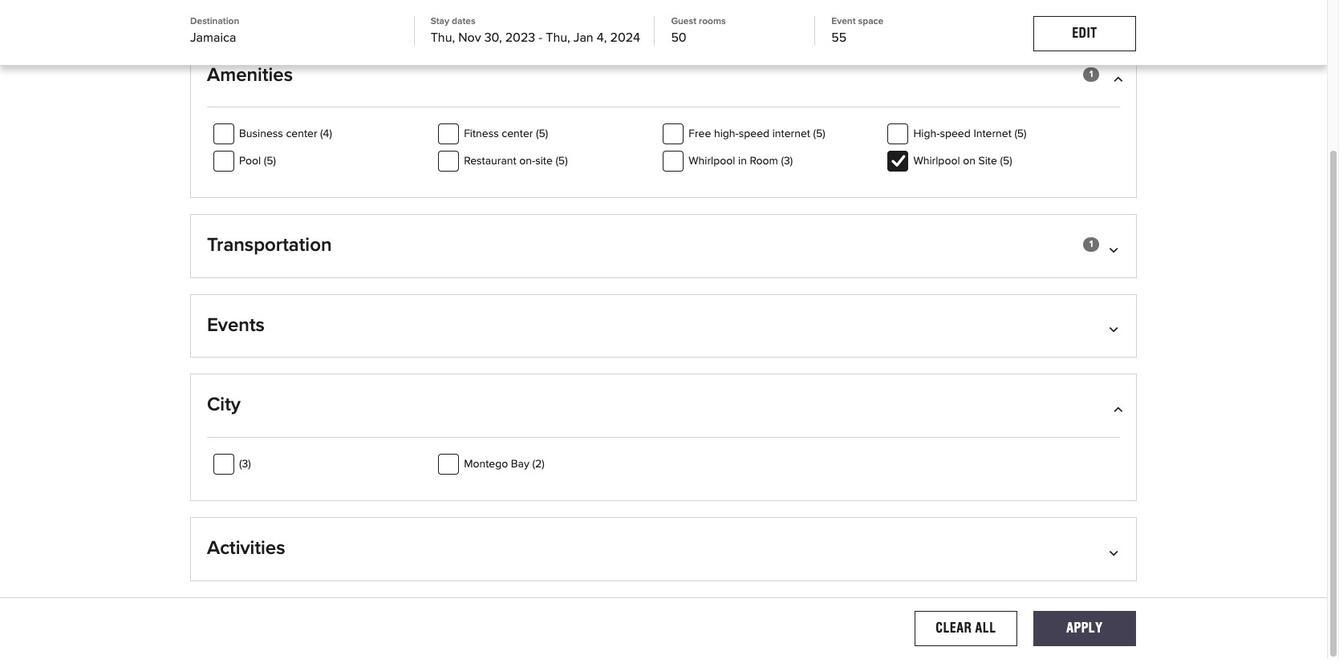 Task type: describe. For each thing, give the bounding box(es) containing it.
whirlpool for whirlpool in room (3)
[[689, 156, 736, 167]]

whirlpool in room (3)
[[689, 156, 793, 167]]

arrow down image for transportation
[[1113, 243, 1121, 255]]

guest rooms 50
[[671, 17, 726, 44]]

0 vertical spatial (3)
[[781, 156, 793, 167]]

restaurant on-site (5)
[[464, 156, 568, 167]]

high-
[[914, 129, 940, 140]]

site
[[536, 156, 553, 167]]

-
[[539, 31, 543, 44]]

apply button
[[1034, 611, 1136, 647]]

dates
[[452, 17, 476, 26]]

2 speed from the left
[[940, 129, 971, 140]]

(5) up site
[[536, 129, 548, 140]]

montego
[[464, 459, 508, 470]]

high-
[[714, 129, 739, 140]]

2 thu, from the left
[[546, 31, 570, 44]]

fitness
[[464, 129, 499, 140]]

internet
[[974, 129, 1012, 140]]

high-speed internet (5)
[[914, 129, 1027, 140]]

(2)
[[533, 459, 545, 470]]

jamaica
[[190, 31, 236, 44]]

destination jamaica
[[190, 17, 239, 44]]

free high-speed internet (5)
[[689, 129, 826, 140]]

55
[[832, 31, 847, 44]]

apply
[[1067, 621, 1103, 636]]

space
[[859, 17, 884, 26]]

(5) right internet
[[814, 129, 826, 140]]

site
[[979, 156, 998, 167]]

stay
[[431, 17, 449, 26]]

50
[[671, 31, 687, 44]]

activities
[[207, 539, 285, 559]]

restaurant
[[464, 156, 517, 167]]

30,
[[485, 31, 502, 44]]

destination
[[190, 17, 239, 26]]

on-
[[520, 156, 536, 167]]

edit
[[1072, 26, 1098, 41]]

stay dates thu, nov 30, 2023 - thu, jan 4, 2024
[[431, 17, 641, 44]]

event
[[832, 17, 856, 26]]

2024
[[610, 31, 641, 44]]

jan
[[574, 31, 594, 44]]

arrow up image for amenities
[[1113, 72, 1121, 85]]

arrow down image for activities
[[1113, 546, 1121, 559]]

rooms
[[699, 17, 726, 26]]

(5) right the site at the right of the page
[[1000, 156, 1013, 167]]

(5) right the internet
[[1015, 129, 1027, 140]]



Task type: locate. For each thing, give the bounding box(es) containing it.
arrow down image
[[1113, 243, 1121, 255], [1113, 323, 1121, 335], [1113, 546, 1121, 559]]

0 vertical spatial arrow up image
[[1113, 72, 1121, 85]]

events
[[207, 316, 265, 335]]

whirlpool
[[689, 156, 736, 167], [914, 156, 960, 167]]

in
[[738, 156, 747, 167]]

events heading
[[207, 315, 1121, 358]]

1 horizontal spatial speed
[[940, 129, 971, 140]]

4,
[[597, 31, 607, 44]]

edit link
[[1034, 16, 1136, 52]]

nov
[[459, 31, 481, 44]]

business
[[239, 129, 283, 140]]

(3) down city
[[239, 459, 251, 470]]

event space 55
[[832, 17, 884, 44]]

1 arrow up image from the top
[[1113, 72, 1121, 85]]

(5)
[[536, 129, 548, 140], [814, 129, 826, 140], [1015, 129, 1027, 140], [264, 156, 276, 167], [556, 156, 568, 167], [1000, 156, 1013, 167]]

city heading
[[207, 394, 1121, 438]]

arrow up image inside the amenities heading
[[1113, 72, 1121, 85]]

center for fitness
[[502, 129, 533, 140]]

1 thu, from the left
[[431, 31, 455, 44]]

arrow down image for events
[[1113, 323, 1121, 335]]

arrow up image inside city heading
[[1113, 403, 1121, 415]]

arrow up image for city
[[1113, 403, 1121, 415]]

clear all
[[936, 621, 997, 636]]

2023
[[505, 31, 536, 44]]

1 inside the transportation heading
[[1090, 240, 1094, 250]]

arrow up image
[[1113, 72, 1121, 85], [1113, 403, 1121, 415]]

on
[[963, 156, 976, 167]]

arrow down image inside activities heading
[[1113, 546, 1121, 559]]

1 center from the left
[[286, 129, 317, 140]]

1 vertical spatial 1
[[1090, 240, 1094, 250]]

transportation heading
[[207, 235, 1121, 278]]

0 horizontal spatial (3)
[[239, 459, 251, 470]]

heading
[[207, 0, 1121, 27]]

whirlpool for whirlpool on site (5)
[[914, 156, 960, 167]]

50 link
[[671, 30, 815, 46]]

1 arrow down image from the top
[[1113, 243, 1121, 255]]

1 horizontal spatial thu,
[[546, 31, 570, 44]]

all
[[976, 621, 997, 636]]

(4)
[[320, 129, 332, 140]]

speed up whirlpool on site (5)
[[940, 129, 971, 140]]

thu, nov 30, 2023 - thu, jan 4, 2024 link
[[431, 30, 655, 46]]

1 for amenities
[[1090, 70, 1094, 79]]

internet
[[773, 129, 811, 140]]

center left (4) in the left of the page
[[286, 129, 317, 140]]

55 link
[[832, 30, 976, 46]]

pool
[[239, 156, 261, 167]]

1 horizontal spatial whirlpool
[[914, 156, 960, 167]]

jamaica link
[[190, 30, 414, 46]]

city
[[207, 396, 241, 415]]

1 horizontal spatial (3)
[[781, 156, 793, 167]]

1 inside the amenities heading
[[1090, 70, 1094, 79]]

clear all button
[[915, 611, 1018, 647]]

1 for transportation
[[1090, 240, 1094, 250]]

1 1 from the top
[[1090, 70, 1094, 79]]

2 vertical spatial arrow down image
[[1113, 546, 1121, 559]]

0 vertical spatial 1
[[1090, 70, 1094, 79]]

thu, right -
[[546, 31, 570, 44]]

montego bay (2)
[[464, 459, 545, 470]]

whirlpool down free
[[689, 156, 736, 167]]

1 whirlpool from the left
[[689, 156, 736, 167]]

(5) right the pool
[[264, 156, 276, 167]]

0 horizontal spatial speed
[[739, 129, 770, 140]]

3 arrow down image from the top
[[1113, 546, 1121, 559]]

center
[[286, 129, 317, 140], [502, 129, 533, 140]]

room
[[750, 156, 779, 167]]

bay
[[511, 459, 530, 470]]

speed up room
[[739, 129, 770, 140]]

1
[[1090, 70, 1094, 79], [1090, 240, 1094, 250]]

1 horizontal spatial center
[[502, 129, 533, 140]]

amenities heading
[[207, 64, 1121, 107]]

(3)
[[781, 156, 793, 167], [239, 459, 251, 470]]

(3) right room
[[781, 156, 793, 167]]

business center (4)
[[239, 129, 332, 140]]

pool (5)
[[239, 156, 276, 167]]

1 speed from the left
[[739, 129, 770, 140]]

transportation
[[207, 236, 332, 255]]

clear
[[936, 621, 972, 636]]

(5) right site
[[556, 156, 568, 167]]

free
[[689, 129, 711, 140]]

2 1 from the top
[[1090, 240, 1094, 250]]

2 center from the left
[[502, 129, 533, 140]]

2 arrow up image from the top
[[1113, 403, 1121, 415]]

arrow down image inside events heading
[[1113, 323, 1121, 335]]

0 horizontal spatial thu,
[[431, 31, 455, 44]]

amenities
[[207, 65, 293, 85]]

center for business
[[286, 129, 317, 140]]

2 whirlpool from the left
[[914, 156, 960, 167]]

1 vertical spatial arrow up image
[[1113, 403, 1121, 415]]

whirlpool down high-
[[914, 156, 960, 167]]

1 vertical spatial (3)
[[239, 459, 251, 470]]

center up restaurant on-site (5)
[[502, 129, 533, 140]]

1 vertical spatial arrow down image
[[1113, 323, 1121, 335]]

0 horizontal spatial center
[[286, 129, 317, 140]]

activities heading
[[207, 538, 1121, 581]]

guest
[[671, 17, 697, 26]]

arrow down image inside the transportation heading
[[1113, 243, 1121, 255]]

whirlpool on site (5)
[[914, 156, 1013, 167]]

2 arrow down image from the top
[[1113, 323, 1121, 335]]

0 vertical spatial arrow down image
[[1113, 243, 1121, 255]]

speed
[[739, 129, 770, 140], [940, 129, 971, 140]]

thu, down stay
[[431, 31, 455, 44]]

0 horizontal spatial whirlpool
[[689, 156, 736, 167]]

thu,
[[431, 31, 455, 44], [546, 31, 570, 44]]

fitness center (5)
[[464, 129, 548, 140]]



Task type: vqa. For each thing, say whether or not it's contained in the screenshot.
bonaire link
no



